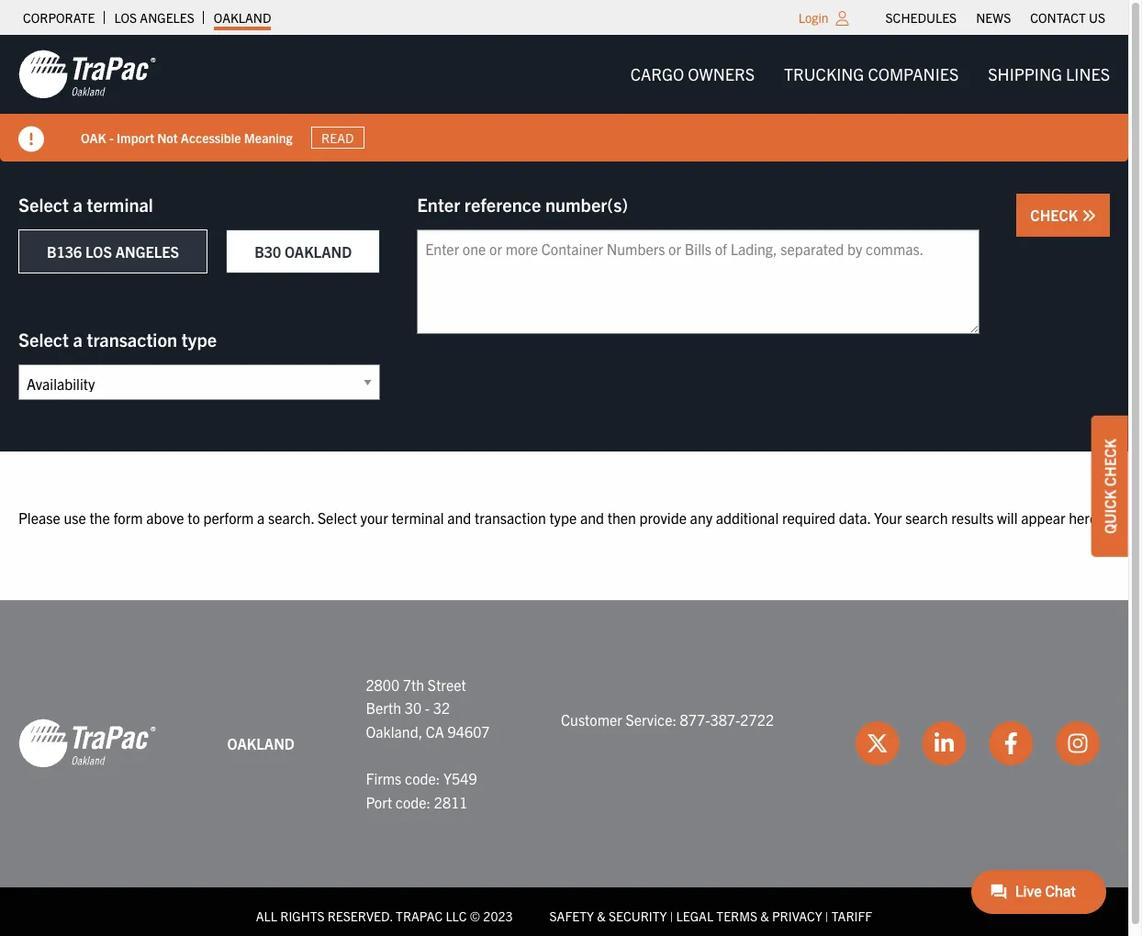 Task type: vqa. For each thing, say whether or not it's contained in the screenshot.
'ACTUAL'
no



Task type: describe. For each thing, give the bounding box(es) containing it.
cargo owners link
[[616, 56, 770, 93]]

contact us
[[1031, 9, 1106, 26]]

1 and from the left
[[447, 509, 471, 527]]

your
[[875, 509, 903, 527]]

contact us link
[[1031, 5, 1106, 30]]

Enter reference number(s) text field
[[417, 230, 980, 334]]

will
[[998, 509, 1018, 527]]

above
[[146, 509, 184, 527]]

b136 los angeles
[[47, 242, 179, 261]]

0 horizontal spatial solid image
[[18, 127, 44, 152]]

2023
[[483, 909, 513, 925]]

check inside please use the form above to perform a search. select your terminal and transaction type and then provide any additional required data. your search results will appear here. quick check
[[1101, 439, 1120, 487]]

7th
[[403, 676, 424, 694]]

not
[[157, 129, 178, 146]]

reference
[[465, 193, 541, 216]]

select for select a transaction type
[[18, 328, 69, 351]]

news link
[[977, 5, 1012, 30]]

port
[[366, 793, 392, 812]]

b30
[[255, 242, 281, 261]]

select a terminal
[[18, 193, 153, 216]]

oakland inside footer
[[227, 734, 295, 753]]

trapac.com
[[81, 129, 147, 146]]

transaction inside please use the form above to perform a search. select your terminal and transaction type and then provide any additional required data. your search results will appear here. quick check
[[475, 509, 546, 527]]

1 vertical spatial code:
[[396, 793, 431, 812]]

oak
[[81, 129, 106, 146]]

accessible
[[181, 129, 241, 146]]

appear
[[1022, 509, 1066, 527]]

legal terms & privacy link
[[677, 909, 823, 925]]

login link
[[799, 9, 829, 26]]

firms
[[366, 770, 402, 788]]

additional
[[716, 509, 779, 527]]

search.
[[268, 509, 314, 527]]

corporate link
[[23, 5, 95, 30]]

0 horizontal spatial type
[[182, 328, 217, 351]]

387-
[[710, 711, 741, 729]]

enter reference number(s)
[[417, 193, 628, 216]]

oak - import not accessible meaning
[[81, 129, 293, 146]]

footer containing 2800 7th street
[[0, 600, 1129, 937]]

tariff link
[[832, 909, 873, 925]]

0 vertical spatial code:
[[405, 770, 440, 788]]

quick check link
[[1092, 416, 1129, 557]]

cargo owners
[[631, 63, 755, 85]]

rights
[[280, 909, 325, 925]]

customer service: 877-387-2722
[[561, 711, 774, 729]]

b136
[[47, 242, 82, 261]]

privacy
[[772, 909, 823, 925]]

1 vertical spatial oakland
[[285, 242, 352, 261]]

please use the form above to perform a search. select your terminal and transaction type and then provide any additional required data. your search results will appear here. quick check
[[18, 439, 1120, 534]]

the
[[89, 509, 110, 527]]

0 vertical spatial -
[[109, 129, 114, 146]]

trapac.com lfd & demurrage
[[81, 129, 250, 146]]

tariff
[[832, 909, 873, 925]]

schedules link
[[886, 5, 957, 30]]

2800 7th street berth 30 - 32 oakland, ca 94607
[[366, 676, 490, 741]]

us
[[1089, 9, 1106, 26]]

los angeles link
[[114, 5, 195, 30]]

results
[[952, 509, 994, 527]]

2 and from the left
[[580, 509, 604, 527]]

form
[[113, 509, 143, 527]]

terms
[[717, 909, 758, 925]]

your
[[361, 509, 388, 527]]

los angeles
[[114, 9, 195, 26]]

read link for trapac.com lfd & demurrage
[[268, 127, 322, 149]]

berth
[[366, 699, 402, 718]]

2722
[[741, 711, 774, 729]]

y549
[[444, 770, 477, 788]]

1 horizontal spatial &
[[597, 909, 606, 925]]

lfd
[[150, 129, 173, 146]]

trucking companies
[[784, 63, 959, 85]]

read link for oak - import not accessible meaning
[[311, 127, 365, 149]]

angeles inside "link"
[[140, 9, 195, 26]]

0 vertical spatial oakland
[[214, 9, 271, 26]]

0 horizontal spatial terminal
[[87, 193, 153, 216]]

corporate
[[23, 9, 95, 26]]

meaning
[[244, 129, 293, 146]]

shipping lines link
[[974, 56, 1125, 93]]

check button
[[1017, 194, 1110, 237]]

& inside banner
[[176, 129, 185, 146]]

all
[[256, 909, 277, 925]]

required
[[782, 509, 836, 527]]

select a transaction type
[[18, 328, 217, 351]]

number(s)
[[546, 193, 628, 216]]

1 | from the left
[[670, 909, 674, 925]]

customer
[[561, 711, 623, 729]]

please
[[18, 509, 60, 527]]

firms code:  y549 port code:  2811
[[366, 770, 477, 812]]

use
[[64, 509, 86, 527]]

cargo
[[631, 63, 684, 85]]

then
[[608, 509, 636, 527]]

read for trapac.com lfd & demurrage
[[279, 130, 311, 146]]

read for oak - import not accessible meaning
[[322, 130, 354, 146]]

trucking companies link
[[770, 56, 974, 93]]

to
[[188, 509, 200, 527]]

select inside please use the form above to perform a search. select your terminal and transaction type and then provide any additional required data. your search results will appear here. quick check
[[318, 509, 357, 527]]

select for select a terminal
[[18, 193, 69, 216]]



Task type: locate. For each thing, give the bounding box(es) containing it.
0 vertical spatial menu bar
[[876, 5, 1116, 30]]

0 vertical spatial terminal
[[87, 193, 153, 216]]

1 vertical spatial solid image
[[1082, 209, 1097, 223]]

select left your
[[318, 509, 357, 527]]

los inside los angeles "link"
[[114, 9, 137, 26]]

read right the meaning
[[322, 130, 354, 146]]

2 oakland image from the top
[[18, 719, 156, 770]]

safety & security link
[[550, 909, 667, 925]]

0 horizontal spatial check
[[1031, 206, 1082, 224]]

a for transaction
[[73, 328, 83, 351]]

1 horizontal spatial solid image
[[1082, 209, 1097, 223]]

1 read link from the left
[[268, 127, 322, 149]]

a for terminal
[[73, 193, 83, 216]]

a up b136
[[73, 193, 83, 216]]

angeles left oakland link
[[140, 9, 195, 26]]

login
[[799, 9, 829, 26]]

877-
[[680, 711, 710, 729]]

menu bar
[[876, 5, 1116, 30], [616, 56, 1125, 93]]

news
[[977, 9, 1012, 26]]

here.
[[1069, 509, 1102, 527]]

2 vertical spatial oakland
[[227, 734, 295, 753]]

0 horizontal spatial los
[[85, 242, 112, 261]]

30
[[405, 699, 422, 718]]

provide
[[640, 509, 687, 527]]

select up b136
[[18, 193, 69, 216]]

2 vertical spatial select
[[318, 509, 357, 527]]

and
[[447, 509, 471, 527], [580, 509, 604, 527]]

0 vertical spatial los
[[114, 9, 137, 26]]

2 read link from the left
[[311, 127, 365, 149]]

oakland link
[[214, 5, 271, 30]]

search
[[906, 509, 949, 527]]

security
[[609, 909, 667, 925]]

| left legal
[[670, 909, 674, 925]]

0 horizontal spatial and
[[447, 509, 471, 527]]

&
[[176, 129, 185, 146], [597, 909, 606, 925], [761, 909, 770, 925]]

©
[[470, 909, 481, 925]]

2800
[[366, 676, 400, 694]]

data.
[[839, 509, 871, 527]]

-
[[109, 129, 114, 146], [425, 699, 430, 718]]

llc
[[446, 909, 467, 925]]

0 vertical spatial solid image
[[18, 127, 44, 152]]

1 vertical spatial terminal
[[392, 509, 444, 527]]

32
[[433, 699, 450, 718]]

los right corporate link
[[114, 9, 137, 26]]

a inside please use the form above to perform a search. select your terminal and transaction type and then provide any additional required data. your search results will appear here. quick check
[[257, 509, 265, 527]]

1 horizontal spatial read
[[322, 130, 354, 146]]

1 horizontal spatial |
[[826, 909, 829, 925]]

& right terms
[[761, 909, 770, 925]]

code:
[[405, 770, 440, 788], [396, 793, 431, 812]]

menu bar up shipping
[[876, 5, 1116, 30]]

check
[[1031, 206, 1082, 224], [1101, 439, 1120, 487]]

0 vertical spatial oakland image
[[18, 49, 156, 100]]

1 oakland image from the top
[[18, 49, 156, 100]]

lines
[[1066, 63, 1110, 85]]

any
[[690, 509, 713, 527]]

1 horizontal spatial and
[[580, 509, 604, 527]]

read
[[279, 130, 311, 146], [322, 130, 354, 146]]

safety & security | legal terms & privacy | tariff
[[550, 909, 873, 925]]

transaction
[[87, 328, 177, 351], [475, 509, 546, 527]]

and left then
[[580, 509, 604, 527]]

0 vertical spatial angeles
[[140, 9, 195, 26]]

check inside "button"
[[1031, 206, 1082, 224]]

terminal right your
[[392, 509, 444, 527]]

all rights reserved. trapac llc © 2023
[[256, 909, 513, 925]]

type inside please use the form above to perform a search. select your terminal and transaction type and then provide any additional required data. your search results will appear here. quick check
[[550, 509, 577, 527]]

code: up 2811
[[405, 770, 440, 788]]

a left search.
[[257, 509, 265, 527]]

select
[[18, 193, 69, 216], [18, 328, 69, 351], [318, 509, 357, 527]]

0 horizontal spatial transaction
[[87, 328, 177, 351]]

select down b136
[[18, 328, 69, 351]]

1 vertical spatial -
[[425, 699, 430, 718]]

1 vertical spatial select
[[18, 328, 69, 351]]

0 horizontal spatial |
[[670, 909, 674, 925]]

1 horizontal spatial -
[[425, 699, 430, 718]]

shipping lines
[[989, 63, 1110, 85]]

street
[[428, 676, 466, 694]]

1 horizontal spatial transaction
[[475, 509, 546, 527]]

footer
[[0, 600, 1129, 937]]

perform
[[203, 509, 254, 527]]

los
[[114, 9, 137, 26], [85, 242, 112, 261]]

code: right port
[[396, 793, 431, 812]]

legal
[[677, 909, 714, 925]]

- right 30
[[425, 699, 430, 718]]

b30 oakland
[[255, 242, 352, 261]]

read link right demurrage
[[268, 127, 322, 149]]

& right lfd
[[176, 129, 185, 146]]

|
[[670, 909, 674, 925], [826, 909, 829, 925]]

enter
[[417, 193, 460, 216]]

banner containing cargo owners
[[0, 35, 1143, 162]]

94607
[[448, 723, 490, 741]]

1 vertical spatial type
[[550, 509, 577, 527]]

light image
[[836, 11, 849, 26]]

- right oak
[[109, 129, 114, 146]]

angeles
[[140, 9, 195, 26], [115, 242, 179, 261]]

a down b136
[[73, 328, 83, 351]]

banner
[[0, 35, 1143, 162]]

read link
[[268, 127, 322, 149], [311, 127, 365, 149]]

demurrage
[[188, 129, 250, 146]]

2 | from the left
[[826, 909, 829, 925]]

0 vertical spatial a
[[73, 193, 83, 216]]

service:
[[626, 711, 677, 729]]

read right demurrage
[[279, 130, 311, 146]]

- inside 2800 7th street berth 30 - 32 oakland, ca 94607
[[425, 699, 430, 718]]

oakland image
[[18, 49, 156, 100], [18, 719, 156, 770]]

a
[[73, 193, 83, 216], [73, 328, 83, 351], [257, 509, 265, 527]]

and right your
[[447, 509, 471, 527]]

terminal up b136 los angeles
[[87, 193, 153, 216]]

oakland,
[[366, 723, 423, 741]]

companies
[[868, 63, 959, 85]]

0 vertical spatial transaction
[[87, 328, 177, 351]]

quick
[[1101, 490, 1120, 534]]

angeles down select a terminal
[[115, 242, 179, 261]]

safety
[[550, 909, 594, 925]]

reserved.
[[328, 909, 393, 925]]

1 horizontal spatial los
[[114, 9, 137, 26]]

0 horizontal spatial read
[[279, 130, 311, 146]]

1 horizontal spatial type
[[550, 509, 577, 527]]

solid image
[[18, 127, 44, 152], [1082, 209, 1097, 223]]

terminal
[[87, 193, 153, 216], [392, 509, 444, 527]]

1 vertical spatial angeles
[[115, 242, 179, 261]]

0 horizontal spatial &
[[176, 129, 185, 146]]

schedules
[[886, 9, 957, 26]]

menu bar containing cargo owners
[[616, 56, 1125, 93]]

solid image inside check "button"
[[1082, 209, 1097, 223]]

0 vertical spatial select
[[18, 193, 69, 216]]

trapac
[[396, 909, 443, 925]]

1 horizontal spatial check
[[1101, 439, 1120, 487]]

menu bar containing schedules
[[876, 5, 1116, 30]]

2 read from the left
[[322, 130, 354, 146]]

1 vertical spatial los
[[85, 242, 112, 261]]

& right safety
[[597, 909, 606, 925]]

type
[[182, 328, 217, 351], [550, 509, 577, 527]]

0 vertical spatial type
[[182, 328, 217, 351]]

2 horizontal spatial &
[[761, 909, 770, 925]]

1 vertical spatial menu bar
[[616, 56, 1125, 93]]

1 vertical spatial a
[[73, 328, 83, 351]]

import
[[117, 129, 154, 146]]

0 vertical spatial check
[[1031, 206, 1082, 224]]

1 vertical spatial transaction
[[475, 509, 546, 527]]

menu bar down light icon
[[616, 56, 1125, 93]]

ca
[[426, 723, 444, 741]]

1 horizontal spatial terminal
[[392, 509, 444, 527]]

los right b136
[[85, 242, 112, 261]]

1 vertical spatial check
[[1101, 439, 1120, 487]]

terminal inside please use the form above to perform a search. select your terminal and transaction type and then provide any additional required data. your search results will appear here. quick check
[[392, 509, 444, 527]]

| left tariff on the bottom of the page
[[826, 909, 829, 925]]

1 vertical spatial oakland image
[[18, 719, 156, 770]]

1 read from the left
[[279, 130, 311, 146]]

2 vertical spatial a
[[257, 509, 265, 527]]

0 horizontal spatial -
[[109, 129, 114, 146]]

2811
[[434, 793, 468, 812]]

read link right the meaning
[[311, 127, 365, 149]]

shipping
[[989, 63, 1063, 85]]

trucking
[[784, 63, 865, 85]]



